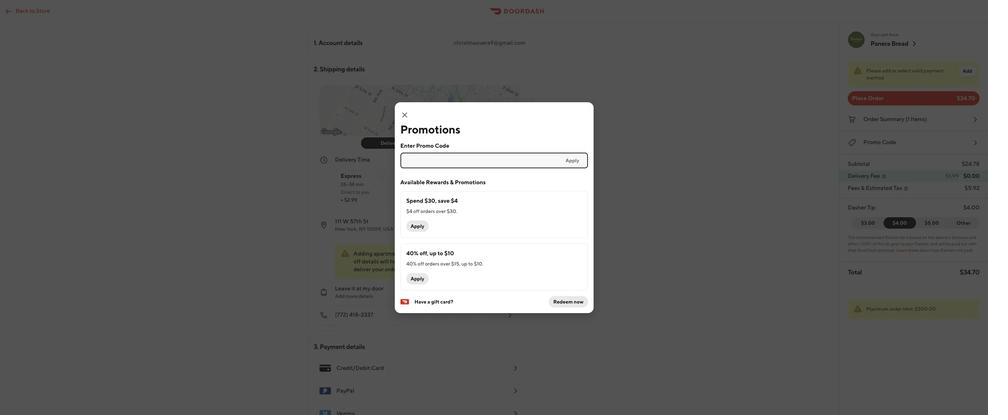 Task type: locate. For each thing, give the bounding box(es) containing it.
limit:
[[903, 306, 914, 312]]

100%
[[861, 241, 872, 246]]

pickup
[[441, 140, 457, 146]]

bread
[[892, 40, 909, 47]]

2 40% from the top
[[406, 261, 417, 267]]

option group containing express
[[335, 164, 520, 206]]

add new payment method image
[[511, 409, 520, 415]]

& right fees
[[861, 185, 865, 191]]

1 vertical spatial dasher
[[885, 235, 899, 240]]

status
[[848, 61, 980, 87]]

spend
[[406, 197, 424, 204]]

2 vertical spatial delivery
[[848, 173, 869, 179]]

1 vertical spatial $4.00
[[893, 220, 907, 226]]

leave
[[335, 285, 351, 292]]

available
[[400, 179, 425, 186]]

1 vertical spatial apply button
[[406, 220, 429, 232]]

31–43
[[399, 181, 412, 187]]

2 vertical spatial and
[[423, 250, 433, 257]]

1 vertical spatial 40%
[[406, 261, 417, 267]]

orders for off,
[[425, 261, 439, 267]]

have a gift card?
[[415, 299, 453, 305]]

$3.00
[[861, 220, 875, 226]]

option group
[[335, 164, 520, 206]]

$10.
[[474, 261, 484, 267]]

1 vertical spatial the
[[877, 241, 884, 246]]

0 horizontal spatial $4.00
[[893, 220, 907, 226]]

0 horizontal spatial your
[[372, 266, 384, 273]]

add down leave
[[335, 293, 345, 299]]

2 horizontal spatial delivery
[[848, 173, 869, 179]]

dasher left tip
[[848, 204, 866, 211]]

0 vertical spatial add
[[963, 68, 973, 74]]

1 vertical spatial orders
[[425, 261, 439, 267]]

0 horizontal spatial &
[[450, 179, 454, 186]]

spend $30, save $4
[[406, 197, 458, 204]]

2. shipping details
[[314, 65, 365, 73]]

off
[[413, 208, 420, 214], [354, 258, 361, 265], [418, 261, 424, 267]]

1 horizontal spatial up
[[462, 261, 467, 267]]

panera bread link
[[871, 39, 919, 48]]

tip
[[868, 204, 876, 211]]

1 horizontal spatial delivery
[[381, 140, 400, 146]]

will down delivery
[[939, 241, 945, 246]]

1 vertical spatial over
[[440, 261, 450, 267]]

close promotions image
[[400, 111, 409, 119]]

$4.00 up "other" button
[[964, 204, 980, 211]]

apply button
[[561, 155, 584, 166], [406, 220, 429, 232], [406, 273, 429, 284]]

1 vertical spatial more
[[346, 293, 357, 299]]

none radio containing express
[[335, 169, 388, 206]]

2 min from the left
[[413, 181, 422, 187]]

1 vertical spatial add
[[335, 293, 345, 299]]

and up with
[[969, 235, 976, 240]]

promo up the subtotal
[[864, 139, 881, 146]]

code down summary
[[882, 139, 896, 146]]

0 horizontal spatial $4
[[406, 208, 412, 214]]

your cart from
[[871, 32, 899, 37]]

how
[[932, 248, 940, 253]]

your
[[871, 32, 880, 37]]

cart
[[881, 32, 889, 37]]

1 horizontal spatial more
[[909, 248, 919, 253]]

1 horizontal spatial &
[[861, 185, 865, 191]]

method
[[867, 75, 884, 81]]

40% for 40% off orders over $15, up to $10.
[[406, 261, 417, 267]]

adding
[[354, 250, 373, 257]]

details for 1. account details
[[344, 39, 363, 47]]

total
[[848, 268, 862, 276]]

code right enter
[[435, 142, 449, 149]]

0 horizontal spatial dashers
[[403, 258, 423, 265]]

1 vertical spatial dashers
[[403, 258, 423, 265]]

to left you
[[356, 189, 360, 195]]

2 vertical spatial apply
[[411, 276, 424, 281]]

0 vertical spatial your
[[906, 241, 914, 246]]

details down my
[[358, 293, 373, 299]]

off up deliver
[[354, 258, 361, 265]]

0 vertical spatial tip
[[900, 235, 905, 240]]

0 vertical spatial $4
[[451, 197, 458, 204]]

1 horizontal spatial tip
[[900, 235, 905, 240]]

1 add new payment method image from the top
[[511, 364, 520, 373]]

promo code button
[[848, 137, 980, 148]]

$4
[[451, 197, 458, 204], [406, 208, 412, 214]]

details right 2. shipping at the top of page
[[346, 65, 365, 73]]

order inside order summary (1 items) button
[[864, 116, 879, 123]]

0 horizontal spatial the
[[877, 241, 884, 246]]

1 horizontal spatial $4.00
[[964, 204, 980, 211]]

off for 40%
[[418, 261, 424, 267]]

add new payment method image for credit/debit card
[[511, 364, 520, 373]]

the right of
[[877, 241, 884, 246]]

0 vertical spatial add new payment method image
[[511, 364, 520, 373]]

$4.00
[[964, 204, 980, 211], [893, 220, 907, 226]]

min up you
[[356, 181, 364, 187]]

your inside the recommended dasher tip is based on the delivery distance and effort. 100% of the tip goes to your dasher, and will be paid out with their doordash earnings.
[[906, 241, 914, 246]]

effort.
[[848, 241, 860, 246]]

off down off,
[[418, 261, 424, 267]]

None radio
[[394, 169, 447, 206], [452, 169, 519, 206], [394, 169, 447, 206], [452, 169, 519, 206]]

dasher up "goes"
[[885, 235, 899, 240]]

2 add new payment method image from the top
[[511, 387, 520, 395]]

$34.70 down add button
[[957, 95, 976, 102]]

and up the learn more about how dashers are paid.
[[931, 241, 938, 246]]

and left drop
[[423, 250, 433, 257]]

delivery left enter
[[381, 140, 400, 146]]

later
[[493, 173, 505, 179]]

their
[[848, 248, 857, 253]]

0 vertical spatial $4.00
[[964, 204, 980, 211]]

redeem
[[553, 299, 573, 305]]

0 horizontal spatial code
[[435, 142, 449, 149]]

0 horizontal spatial will
[[380, 258, 389, 265]]

apply for spend $30, save $4
[[411, 223, 424, 229]]

0 vertical spatial over
[[436, 208, 446, 214]]

off down spend
[[413, 208, 420, 214]]

Other button
[[948, 217, 980, 229]]

0 horizontal spatial and
[[423, 250, 433, 257]]

1 horizontal spatial the
[[928, 235, 935, 240]]

40%
[[406, 250, 419, 257], [406, 261, 417, 267]]

418-
[[349, 311, 361, 318]]

2 horizontal spatial and
[[969, 235, 976, 240]]

57th
[[350, 218, 362, 225]]

1 vertical spatial will
[[380, 258, 389, 265]]

orders down 40% off, up to $10
[[425, 261, 439, 267]]

1 vertical spatial tip
[[885, 241, 890, 246]]

0 vertical spatial will
[[939, 241, 945, 246]]

$4 down spend
[[406, 208, 412, 214]]

dashers down number on the left of page
[[403, 258, 423, 265]]

orders for $30,
[[421, 208, 435, 214]]

back
[[16, 7, 28, 14]]

1 vertical spatial add new payment method image
[[511, 387, 520, 395]]

2 vertical spatial apply button
[[406, 273, 429, 284]]

1 horizontal spatial will
[[939, 241, 945, 246]]

about
[[919, 248, 931, 253]]

payment
[[924, 68, 944, 74]]

credit/debit card
[[336, 365, 384, 371]]

0 horizontal spatial min
[[356, 181, 364, 187]]

promo right enter
[[416, 142, 434, 149]]

st
[[363, 218, 369, 225]]

$4 off orders over $30.
[[406, 208, 457, 214]]

the recommended dasher tip is based on the delivery distance and effort. 100% of the tip goes to your dasher, and will be paid out with their doordash earnings.
[[848, 235, 977, 253]]

11/27
[[458, 181, 469, 187]]

up right off,
[[430, 250, 437, 257]]

help
[[390, 258, 401, 265]]

details inside leave it at my door add more details
[[358, 293, 373, 299]]

add new payment method image
[[511, 364, 520, 373], [511, 387, 520, 395]]

add right payment
[[963, 68, 973, 74]]

your left 'order.' at bottom left
[[372, 266, 384, 273]]

1 horizontal spatial your
[[906, 241, 914, 246]]

0 horizontal spatial tip
[[885, 241, 890, 246]]

over down save
[[436, 208, 446, 214]]

1 horizontal spatial $4
[[451, 197, 458, 204]]

1 40% from the top
[[406, 250, 419, 257]]

will down apartment
[[380, 258, 389, 265]]

back to store link
[[0, 4, 54, 18]]

1 horizontal spatial and
[[931, 241, 938, 246]]

min down standard
[[413, 181, 422, 187]]

show menu image
[[319, 363, 331, 374]]

direct
[[341, 189, 355, 195]]

promo
[[864, 139, 881, 146], [416, 142, 434, 149]]

$34.70
[[957, 95, 976, 102], [960, 268, 980, 276]]

$10
[[444, 250, 454, 257]]

details down adding
[[362, 258, 379, 265]]

40% left off,
[[406, 250, 419, 257]]

learn
[[897, 248, 908, 253]]

1 horizontal spatial add
[[963, 68, 973, 74]]

none radio inside option group
[[335, 169, 388, 206]]

dashers down be
[[941, 248, 956, 253]]

4:20
[[470, 181, 481, 187]]

over
[[436, 208, 446, 214], [440, 261, 450, 267]]

1 horizontal spatial dashers
[[941, 248, 956, 253]]

details right 1. account
[[344, 39, 363, 47]]

26–38 min direct to you + $2.99
[[341, 181, 370, 203]]

0 vertical spatial orders
[[421, 208, 435, 214]]

my
[[363, 285, 371, 292]]

for
[[484, 173, 491, 179]]

None radio
[[335, 169, 388, 206]]

0 vertical spatial the
[[928, 235, 935, 240]]

off inside adding apartment number and drop off details will help dashers efficiently deliver your order.
[[354, 258, 361, 265]]

0 horizontal spatial dasher
[[848, 204, 866, 211]]

menu
[[314, 357, 525, 415]]

the
[[848, 235, 855, 240]]

order right place
[[868, 95, 884, 102]]

order left summary
[[864, 116, 879, 123]]

1 min from the left
[[356, 181, 364, 187]]

111 w 57th st new york,  ny 10019,  usa
[[335, 218, 394, 232]]

min
[[356, 181, 364, 187], [413, 181, 422, 187]]

0 vertical spatial 40%
[[406, 250, 419, 257]]

over left $15,
[[440, 261, 450, 267]]

paypal
[[336, 387, 354, 394]]

earnings.
[[878, 248, 896, 253]]

1 vertical spatial delivery
[[335, 156, 356, 163]]

your up the learn more link
[[906, 241, 914, 246]]

tip up earnings.
[[885, 241, 890, 246]]

apply
[[566, 158, 579, 163], [411, 223, 424, 229], [411, 276, 424, 281]]

more down dasher,
[[909, 248, 919, 253]]

1 horizontal spatial dasher
[[885, 235, 899, 240]]

$5.00
[[925, 220, 939, 226]]

code
[[882, 139, 896, 146], [435, 142, 449, 149]]

1 horizontal spatial min
[[413, 181, 422, 187]]

Pickup radio
[[415, 137, 478, 149]]

back to store
[[16, 7, 50, 14]]

1 vertical spatial your
[[372, 266, 384, 273]]

$4.00 up is
[[893, 220, 907, 226]]

$30.
[[447, 208, 457, 214]]

1. account
[[314, 39, 343, 47]]

the right on
[[928, 235, 935, 240]]

drop
[[434, 250, 446, 257]]

select
[[898, 68, 911, 74]]

fees & estimated
[[848, 185, 892, 191]]

$5.00 button
[[912, 217, 948, 229]]

promo inside promo code button
[[864, 139, 881, 146]]

more down it
[[346, 293, 357, 299]]

apply button for 40% off, up to $10
[[406, 273, 429, 284]]

0 vertical spatial delivery
[[381, 140, 400, 146]]

0 horizontal spatial up
[[430, 250, 437, 257]]

dasher
[[848, 204, 866, 211], [885, 235, 899, 240]]

& left the 11/27
[[450, 179, 454, 186]]

1 vertical spatial apply
[[411, 223, 424, 229]]

orders down $30,
[[421, 208, 435, 214]]

4:40
[[492, 181, 503, 187]]

1 vertical spatial $34.70
[[960, 268, 980, 276]]

0 horizontal spatial more
[[346, 293, 357, 299]]

details up credit/debit
[[346, 343, 365, 351]]

with
[[969, 241, 977, 246]]

delivery up 'express' at left top
[[335, 156, 356, 163]]

1 vertical spatial $4
[[406, 208, 412, 214]]

40% down number on the left of page
[[406, 261, 417, 267]]

delivery down the subtotal
[[848, 173, 869, 179]]

0 vertical spatial order
[[868, 95, 884, 102]]

up right $15,
[[462, 261, 467, 267]]

1 vertical spatial up
[[462, 261, 467, 267]]

will inside adding apartment number and drop off details will help dashers efficiently deliver your order.
[[380, 258, 389, 265]]

at
[[356, 285, 362, 292]]

to up learn
[[901, 241, 905, 246]]

min inside 26–38 min direct to you + $2.99
[[356, 181, 364, 187]]

$0.00
[[964, 173, 980, 179]]

1 horizontal spatial code
[[882, 139, 896, 146]]

number
[[402, 250, 422, 257]]

to left $10
[[438, 250, 443, 257]]

1 vertical spatial and
[[931, 241, 938, 246]]

0 horizontal spatial add
[[335, 293, 345, 299]]

over for save
[[436, 208, 446, 214]]

$34.70 down paid.
[[960, 268, 980, 276]]

tip left is
[[900, 235, 905, 240]]

details for 3. payment details
[[346, 343, 365, 351]]

panera bread
[[871, 40, 909, 47]]

0 horizontal spatial delivery
[[335, 156, 356, 163]]

1 horizontal spatial promo
[[864, 139, 881, 146]]

1 vertical spatial order
[[864, 116, 879, 123]]

2. shipping
[[314, 65, 345, 73]]

$4 right save
[[451, 197, 458, 204]]



Task type: vqa. For each thing, say whether or not it's contained in the screenshot.
Pickup
yes



Task type: describe. For each thing, give the bounding box(es) containing it.
0 vertical spatial more
[[909, 248, 919, 253]]

delivery or pickup selector option group
[[361, 137, 478, 149]]

0 vertical spatial apply button
[[561, 155, 584, 166]]

apartment
[[374, 250, 401, 257]]

dasher inside the recommended dasher tip is based on the delivery distance and effort. 100% of the tip goes to your dasher, and will be paid out with their doordash earnings.
[[885, 235, 899, 240]]

2337
[[361, 311, 373, 318]]

add inside leave it at my door add more details
[[335, 293, 345, 299]]

your inside adding apartment number and drop off details will help dashers efficiently deliver your order.
[[372, 266, 384, 273]]

rewards
[[426, 179, 449, 186]]

1 vertical spatial promotions
[[455, 179, 486, 186]]

please add or select valid payment method
[[867, 68, 944, 81]]

other
[[957, 220, 971, 226]]

distance
[[952, 235, 968, 240]]

more inside leave it at my door add more details
[[346, 293, 357, 299]]

delivery inside delivery option
[[381, 140, 400, 146]]

recommended
[[856, 235, 885, 240]]

or
[[892, 68, 897, 74]]

pm
[[504, 181, 512, 187]]

3. payment
[[314, 343, 345, 351]]

$1.99
[[946, 173, 959, 179]]

$24.78
[[962, 161, 980, 167]]

1. account details
[[314, 39, 363, 47]]

fees
[[848, 185, 860, 191]]

$5.92
[[965, 185, 980, 191]]

0 vertical spatial up
[[430, 250, 437, 257]]

(1
[[906, 116, 910, 123]]

off,
[[420, 250, 429, 257]]

based
[[910, 235, 922, 240]]

gift
[[431, 299, 439, 305]]

$4.00 button
[[884, 217, 916, 229]]

dasher,
[[915, 241, 930, 246]]

maximum order limit: $300.00
[[867, 306, 936, 312]]

order summary (1 items) button
[[848, 114, 980, 125]]

christinaovera9@gmail.com
[[454, 39, 525, 46]]

add button
[[959, 65, 977, 77]]

redeem now button
[[549, 296, 588, 307]]

ny
[[359, 226, 366, 232]]

10019,
[[367, 226, 382, 232]]

code inside button
[[882, 139, 896, 146]]

order
[[890, 306, 902, 312]]

0 vertical spatial $34.70
[[957, 95, 976, 102]]

credit/debit
[[336, 365, 370, 371]]

dasher tip
[[848, 204, 876, 211]]

$15,
[[451, 261, 461, 267]]

maximum
[[867, 306, 889, 312]]

it
[[352, 285, 355, 292]]

40% for 40% off, up to $10
[[406, 250, 419, 257]]

adding apartment number and drop off details will help dashers efficiently deliver your order. status
[[335, 244, 498, 279]]

you
[[361, 189, 370, 195]]

a
[[428, 299, 430, 305]]

apply for 40% off, up to $10
[[411, 276, 424, 281]]

(772) 418-2337
[[335, 311, 373, 318]]

to left the $10.
[[468, 261, 473, 267]]

schedule for later 11/27 4:20 pm-4:40 pm
[[458, 173, 512, 187]]

dashers inside adding apartment number and drop off details will help dashers efficiently deliver your order.
[[403, 258, 423, 265]]

to inside 26–38 min direct to you + $2.99
[[356, 189, 360, 195]]

card?
[[440, 299, 453, 305]]

goes
[[891, 241, 900, 246]]

will inside the recommended dasher tip is based on the delivery distance and effort. 100% of the tip goes to your dasher, and will be paid out with their doordash earnings.
[[939, 241, 945, 246]]

delivery
[[936, 235, 951, 240]]

$3.00 button
[[852, 217, 889, 229]]

to inside the recommended dasher tip is based on the delivery distance and effort. 100% of the tip goes to your dasher, and will be paid out with their doordash earnings.
[[901, 241, 905, 246]]

redeem now
[[553, 299, 584, 305]]

order summary (1 items)
[[864, 116, 927, 123]]

0 vertical spatial promotions
[[400, 122, 460, 136]]

to right back
[[30, 7, 35, 14]]

add new payment method button
[[314, 402, 525, 415]]

be
[[946, 241, 951, 246]]

york,
[[347, 226, 358, 232]]

schedule
[[458, 173, 483, 179]]

new
[[335, 226, 346, 232]]

adding apartment number and drop off details will help dashers efficiently deliver your order.
[[354, 250, 450, 273]]

fee
[[871, 173, 880, 179]]

enter promo code
[[400, 142, 449, 149]]

adding apartment number and drop off details will help dashers efficiently deliver your order. button
[[335, 244, 498, 279]]

store
[[36, 7, 50, 14]]

min inside standard 31–43 min
[[413, 181, 422, 187]]

summary
[[880, 116, 905, 123]]

usa
[[383, 226, 394, 232]]

0 vertical spatial and
[[969, 235, 976, 240]]

0 vertical spatial dasher
[[848, 204, 866, 211]]

+
[[341, 197, 343, 203]]

on
[[922, 235, 927, 240]]

over for up
[[440, 261, 450, 267]]

maximum order limit: $300.00 status
[[848, 299, 980, 319]]

learn more about how dashers are paid.
[[897, 248, 974, 253]]

(772)
[[335, 311, 348, 318]]

deliver
[[354, 266, 371, 273]]

details inside adding apartment number and drop off details will help dashers efficiently deliver your order.
[[362, 258, 379, 265]]

tip amount option group
[[852, 217, 980, 229]]

subtotal
[[848, 161, 870, 167]]

$2.99
[[344, 197, 357, 203]]

add new payment method image for paypal
[[511, 387, 520, 395]]

standard 31–43 min
[[399, 173, 424, 187]]

0 vertical spatial dashers
[[941, 248, 956, 253]]

0 horizontal spatial promo
[[416, 142, 434, 149]]

$4.00 inside button
[[893, 220, 907, 226]]

place order
[[852, 95, 884, 102]]

status containing please add or select valid payment method
[[848, 61, 980, 87]]

doordash
[[858, 248, 878, 253]]

0 vertical spatial apply
[[566, 158, 579, 163]]

save
[[438, 197, 450, 204]]

paid.
[[964, 248, 974, 253]]

apply button for spend $30, save $4
[[406, 220, 429, 232]]

w
[[343, 218, 349, 225]]

details for 2. shipping details
[[346, 65, 365, 73]]

express
[[341, 173, 361, 179]]

add inside button
[[963, 68, 973, 74]]

$300.00
[[915, 306, 936, 312]]

enter
[[400, 142, 415, 149]]

paid
[[952, 241, 960, 246]]

standard
[[399, 173, 424, 179]]

menu containing credit/debit card
[[314, 357, 525, 415]]

off for spend
[[413, 208, 420, 214]]

and inside adding apartment number and drop off details will help dashers efficiently deliver your order.
[[423, 250, 433, 257]]

Delivery radio
[[361, 137, 420, 149]]

efficiently
[[424, 258, 450, 265]]

from
[[890, 32, 899, 37]]

available rewards & promotions
[[400, 179, 486, 186]]



